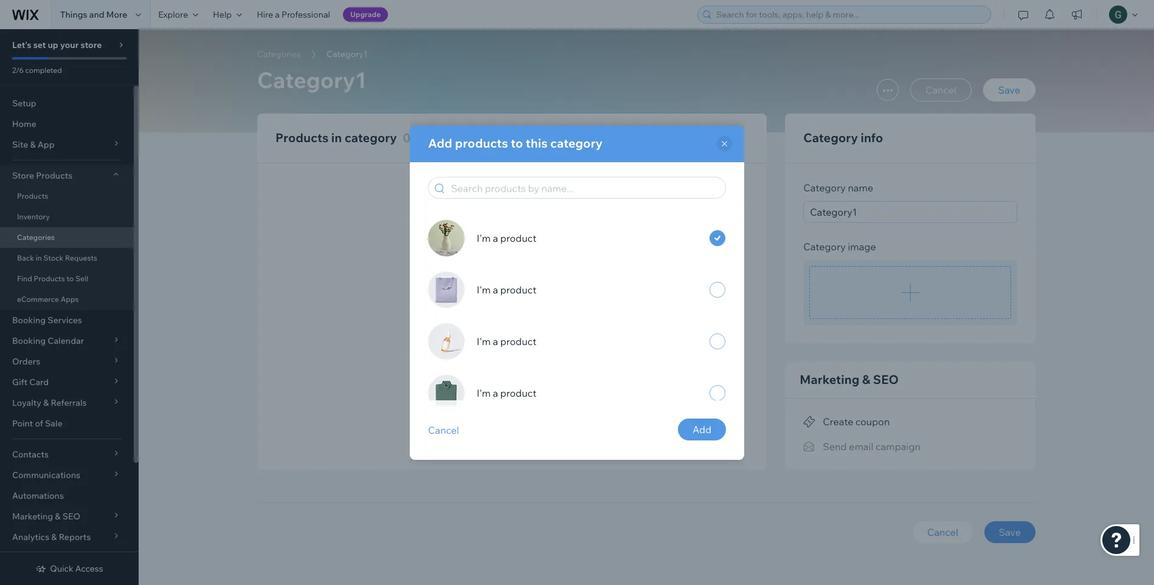Task type: locate. For each thing, give the bounding box(es) containing it.
category1
[[327, 49, 368, 60], [257, 66, 367, 94]]

quick access button
[[35, 564, 103, 575]]

i'm for second i'm a product image from the bottom
[[477, 336, 491, 348]]

2 category from the top
[[804, 182, 846, 194]]

3 category from the top
[[804, 241, 846, 253]]

0 vertical spatial categories link
[[251, 48, 307, 60]]

send
[[823, 441, 847, 453]]

i'm a product image
[[428, 220, 465, 257], [428, 272, 465, 308], [428, 324, 465, 360], [428, 375, 465, 412]]

booking
[[12, 315, 46, 326]]

1 vertical spatial add
[[485, 232, 504, 245]]

1 i'm a product from the top
[[477, 232, 537, 245]]

your down search products by name... text field
[[570, 200, 588, 211]]

requests
[[65, 254, 97, 263]]

0 vertical spatial in
[[331, 130, 342, 145]]

category
[[345, 130, 397, 145], [551, 135, 603, 151], [568, 182, 614, 196], [475, 200, 511, 211]]

point of sale
[[12, 419, 63, 430]]

hire a professional link
[[250, 0, 338, 29]]

product for fourth i'm a product image
[[501, 388, 537, 400]]

categories link down 'hire'
[[251, 48, 307, 60]]

1 vertical spatial categories
[[17, 233, 55, 242]]

a for second i'm a product image from the bottom
[[493, 336, 498, 348]]

categories
[[257, 49, 301, 60], [17, 233, 55, 242]]

2 vertical spatial cancel
[[928, 527, 959, 539]]

1 category from the top
[[804, 130, 859, 145]]

1 vertical spatial cancel button
[[428, 419, 459, 442]]

0 vertical spatial categories
[[257, 49, 301, 60]]

this
[[526, 135, 548, 151]]

1 vertical spatial create
[[823, 416, 854, 429]]

add products button
[[463, 228, 562, 249]]

info
[[861, 130, 884, 145]]

a for 1st i'm a product image from the top of the page
[[493, 232, 498, 245]]

2 i'm a product from the top
[[477, 284, 537, 296]]

2 i'm from the top
[[477, 284, 491, 296]]

a for second i'm a product image from the top of the page
[[493, 284, 498, 296]]

save
[[999, 84, 1021, 96], [999, 527, 1022, 539]]

plus xs image
[[477, 237, 483, 243]]

create coupon button
[[804, 414, 890, 431]]

apps
[[61, 295, 79, 304]]

find products to sell link
[[0, 269, 134, 290]]

upgrade
[[350, 10, 381, 19]]

adding
[[439, 182, 475, 196]]

category
[[804, 130, 859, 145], [804, 182, 846, 194], [804, 241, 846, 253]]

1 horizontal spatial create
[[823, 416, 854, 429]]

3 product from the top
[[501, 336, 537, 348]]

Search products by name... text field
[[446, 178, 706, 199]]

i'm for fourth i'm a product image
[[477, 388, 491, 400]]

category left name
[[804, 182, 846, 194]]

to
[[511, 135, 523, 151], [529, 182, 539, 196], [514, 200, 522, 211], [67, 274, 74, 284]]

create inside start adding products to your category create a new category to display on your site.
[[417, 200, 444, 211]]

categories down 'hire'
[[257, 49, 301, 60]]

category1 form
[[139, 29, 1155, 586]]

your
[[60, 40, 79, 51], [542, 182, 565, 196], [570, 200, 588, 211]]

products link
[[0, 186, 134, 207]]

category left info
[[804, 130, 859, 145]]

home
[[12, 119, 36, 130]]

start adding products to your category create a new category to display on your site.
[[411, 182, 614, 211]]

in
[[331, 130, 342, 145], [36, 254, 42, 263]]

2 i'm a product image from the top
[[428, 272, 465, 308]]

products up display
[[478, 182, 525, 196]]

Search for tools, apps, help & more... field
[[713, 6, 988, 23]]

hire a professional
[[257, 9, 330, 20]]

create
[[417, 200, 444, 211], [823, 416, 854, 429]]

a for fourth i'm a product image
[[493, 388, 498, 400]]

0 horizontal spatial create
[[417, 200, 444, 211]]

category left image
[[804, 241, 846, 253]]

products inside popup button
[[36, 170, 73, 181]]

category for category name
[[804, 182, 846, 194]]

up
[[48, 40, 58, 51]]

help button
[[206, 0, 250, 29]]

products in category 0
[[276, 130, 411, 145]]

products inside button
[[507, 232, 548, 245]]

i'm
[[477, 232, 491, 245], [477, 284, 491, 296], [477, 336, 491, 348], [477, 388, 491, 400]]

1 i'm from the top
[[477, 232, 491, 245]]

display
[[525, 200, 554, 211]]

Category name text field
[[804, 201, 1018, 223]]

0 vertical spatial create
[[417, 200, 444, 211]]

explore
[[158, 9, 188, 20]]

in for back
[[36, 254, 42, 263]]

i'm a product
[[477, 232, 537, 245], [477, 284, 537, 296], [477, 336, 537, 348], [477, 388, 537, 400]]

find products to sell
[[17, 274, 88, 284]]

products for find products to sell
[[34, 274, 65, 284]]

sale
[[45, 419, 63, 430]]

i'm for second i'm a product image from the top of the page
[[477, 284, 491, 296]]

2 vertical spatial add
[[693, 424, 712, 436]]

1 vertical spatial category1
[[257, 66, 367, 94]]

0 horizontal spatial add
[[428, 135, 453, 151]]

to left sell
[[67, 274, 74, 284]]

1 vertical spatial products
[[478, 182, 525, 196]]

0 vertical spatial your
[[60, 40, 79, 51]]

add
[[428, 135, 453, 151], [485, 232, 504, 245], [693, 424, 712, 436]]

0 horizontal spatial in
[[36, 254, 42, 263]]

things
[[60, 9, 87, 20]]

booking services link
[[0, 310, 134, 331]]

1 horizontal spatial add
[[485, 232, 504, 245]]

create up send at the bottom
[[823, 416, 854, 429]]

on
[[557, 200, 568, 211]]

a
[[275, 9, 280, 20], [447, 200, 452, 211], [493, 232, 498, 245], [493, 284, 498, 296], [493, 336, 498, 348], [493, 388, 498, 400]]

4 product from the top
[[501, 388, 537, 400]]

products for store products
[[36, 170, 73, 181]]

save for top save button
[[999, 84, 1021, 96]]

1 vertical spatial category
[[804, 182, 846, 194]]

2/6
[[12, 66, 24, 75]]

back in stock requests link
[[0, 248, 134, 269]]

products up adding
[[455, 135, 508, 151]]

in inside category1 form
[[331, 130, 342, 145]]

1 horizontal spatial categories
[[257, 49, 301, 60]]

1 vertical spatial in
[[36, 254, 42, 263]]

0 vertical spatial add
[[428, 135, 453, 151]]

add inside category1 form
[[485, 232, 504, 245]]

your right "up"
[[60, 40, 79, 51]]

create coupon
[[823, 416, 890, 429]]

i'm a product for 1st i'm a product image from the top of the page
[[477, 232, 537, 245]]

0 horizontal spatial your
[[60, 40, 79, 51]]

3 i'm from the top
[[477, 336, 491, 348]]

image
[[848, 241, 877, 253]]

1 horizontal spatial in
[[331, 130, 342, 145]]

cancel button
[[911, 78, 972, 102], [428, 419, 459, 442], [913, 522, 974, 544]]

4 i'm a product from the top
[[477, 388, 537, 400]]

1 horizontal spatial categories link
[[251, 48, 307, 60]]

marketing & seo
[[800, 372, 899, 388]]

store products
[[12, 170, 73, 181]]

inventory
[[17, 212, 50, 221]]

product
[[501, 232, 537, 245], [501, 284, 537, 296], [501, 336, 537, 348], [501, 388, 537, 400]]

categories inside sidebar element
[[17, 233, 55, 242]]

0 horizontal spatial categories
[[17, 233, 55, 242]]

more
[[106, 9, 127, 20]]

categories link
[[251, 48, 307, 60], [0, 228, 134, 248]]

add for products
[[428, 135, 453, 151]]

0 vertical spatial save
[[999, 84, 1021, 96]]

1 vertical spatial your
[[542, 182, 565, 196]]

0 vertical spatial cancel
[[926, 84, 957, 96]]

0 vertical spatial category
[[804, 130, 859, 145]]

0 horizontal spatial categories link
[[0, 228, 134, 248]]

professional
[[282, 9, 330, 20]]

2 vertical spatial category
[[804, 241, 846, 253]]

categories down inventory on the left of the page
[[17, 233, 55, 242]]

1 product from the top
[[501, 232, 537, 245]]

products
[[276, 130, 329, 145], [36, 170, 73, 181], [17, 192, 48, 201], [507, 232, 548, 245], [34, 274, 65, 284]]

coupon
[[856, 416, 890, 429]]

3 i'm a product from the top
[[477, 336, 537, 348]]

create down start
[[417, 200, 444, 211]]

ecommerce apps
[[17, 295, 79, 304]]

send email campaign
[[823, 441, 921, 453]]

access
[[75, 564, 103, 575]]

2 product from the top
[[501, 284, 537, 296]]

your up "on"
[[542, 182, 565, 196]]

0 vertical spatial products
[[455, 135, 508, 151]]

4 i'm from the top
[[477, 388, 491, 400]]

in inside sidebar element
[[36, 254, 42, 263]]

categories link inside category1 form
[[251, 48, 307, 60]]

category left 0
[[345, 130, 397, 145]]

1 vertical spatial cancel
[[428, 424, 459, 437]]

save for save button to the bottom
[[999, 527, 1022, 539]]

1 vertical spatial save
[[999, 527, 1022, 539]]

booking services
[[12, 315, 82, 326]]

2 vertical spatial your
[[570, 200, 588, 211]]

a inside start adding products to your category create a new category to display on your site.
[[447, 200, 452, 211]]

categories link up back in stock requests
[[0, 228, 134, 248]]



Task type: describe. For each thing, give the bounding box(es) containing it.
marketing
[[800, 372, 860, 388]]

things and more
[[60, 9, 127, 20]]

ecommerce apps link
[[0, 290, 134, 310]]

category right the this
[[551, 135, 603, 151]]

quick
[[50, 564, 73, 575]]

setup
[[12, 98, 36, 109]]

campaign
[[876, 441, 921, 453]]

seo
[[874, 372, 899, 388]]

promote coupon image
[[804, 417, 816, 428]]

i'm a product for fourth i'm a product image
[[477, 388, 537, 400]]

ecommerce
[[17, 295, 59, 304]]

upgrade button
[[343, 7, 388, 22]]

0 vertical spatial cancel button
[[911, 78, 972, 102]]

quick access
[[50, 564, 103, 575]]

&
[[863, 372, 871, 388]]

to left display
[[514, 200, 522, 211]]

to inside sidebar element
[[67, 274, 74, 284]]

add products to this category
[[428, 135, 603, 151]]

home link
[[0, 114, 134, 134]]

0 vertical spatial save button
[[984, 78, 1036, 102]]

automations link
[[0, 486, 134, 507]]

category up "site."
[[568, 182, 614, 196]]

products for add products
[[507, 232, 548, 245]]

and
[[89, 9, 104, 20]]

2/6 completed
[[12, 66, 62, 75]]

email
[[850, 441, 874, 453]]

category name
[[804, 182, 874, 194]]

product for second i'm a product image from the bottom
[[501, 336, 537, 348]]

name
[[848, 182, 874, 194]]

cancel for the top cancel "button"
[[926, 84, 957, 96]]

add button
[[678, 419, 727, 441]]

cancel for middle cancel "button"
[[428, 424, 459, 437]]

point
[[12, 419, 33, 430]]

back in stock requests
[[17, 254, 97, 263]]

2 horizontal spatial your
[[570, 200, 588, 211]]

category for category info
[[804, 130, 859, 145]]

category right new at the left of page
[[475, 200, 511, 211]]

new
[[455, 200, 472, 211]]

setup link
[[0, 93, 134, 114]]

i'm for 1st i'm a product image from the top of the page
[[477, 232, 491, 245]]

help
[[213, 9, 232, 20]]

cancel for cancel "button" to the bottom
[[928, 527, 959, 539]]

stock
[[44, 254, 63, 263]]

set
[[33, 40, 46, 51]]

1 vertical spatial categories link
[[0, 228, 134, 248]]

completed
[[25, 66, 62, 75]]

category image
[[804, 241, 877, 253]]

point of sale link
[[0, 414, 134, 434]]

to up display
[[529, 182, 539, 196]]

1 i'm a product image from the top
[[428, 220, 465, 257]]

to left the this
[[511, 135, 523, 151]]

product for 1st i'm a product image from the top of the page
[[501, 232, 537, 245]]

start
[[411, 182, 436, 196]]

category for category image
[[804, 241, 846, 253]]

add for products
[[485, 232, 504, 245]]

2 horizontal spatial add
[[693, 424, 712, 436]]

i'm a product for second i'm a product image from the top of the page
[[477, 284, 537, 296]]

find
[[17, 274, 32, 284]]

your inside sidebar element
[[60, 40, 79, 51]]

inventory link
[[0, 207, 134, 228]]

3 i'm a product image from the top
[[428, 324, 465, 360]]

0 vertical spatial category1
[[327, 49, 368, 60]]

back
[[17, 254, 34, 263]]

add products
[[483, 232, 548, 245]]

1 vertical spatial save button
[[985, 522, 1036, 544]]

hire
[[257, 9, 273, 20]]

2 vertical spatial cancel button
[[913, 522, 974, 544]]

product for second i'm a product image from the top of the page
[[501, 284, 537, 296]]

0
[[403, 130, 411, 145]]

store
[[81, 40, 102, 51]]

of
[[35, 419, 43, 430]]

sell
[[75, 274, 88, 284]]

store
[[12, 170, 34, 181]]

services
[[48, 315, 82, 326]]

let's
[[12, 40, 31, 51]]

category info
[[804, 130, 884, 145]]

let's set up your store
[[12, 40, 102, 51]]

in for products
[[331, 130, 342, 145]]

products inside start adding products to your category create a new category to display on your site.
[[478, 182, 525, 196]]

send email campaign button
[[804, 438, 921, 456]]

4 i'm a product image from the top
[[428, 375, 465, 412]]

sidebar element
[[0, 29, 139, 586]]

i'm a product for second i'm a product image from the bottom
[[477, 336, 537, 348]]

automations
[[12, 491, 64, 502]]

1 horizontal spatial your
[[542, 182, 565, 196]]

site.
[[591, 200, 608, 211]]

create inside button
[[823, 416, 854, 429]]

promote newsletter image
[[804, 442, 816, 453]]

store products button
[[0, 166, 134, 186]]

categories inside category1 form
[[257, 49, 301, 60]]



